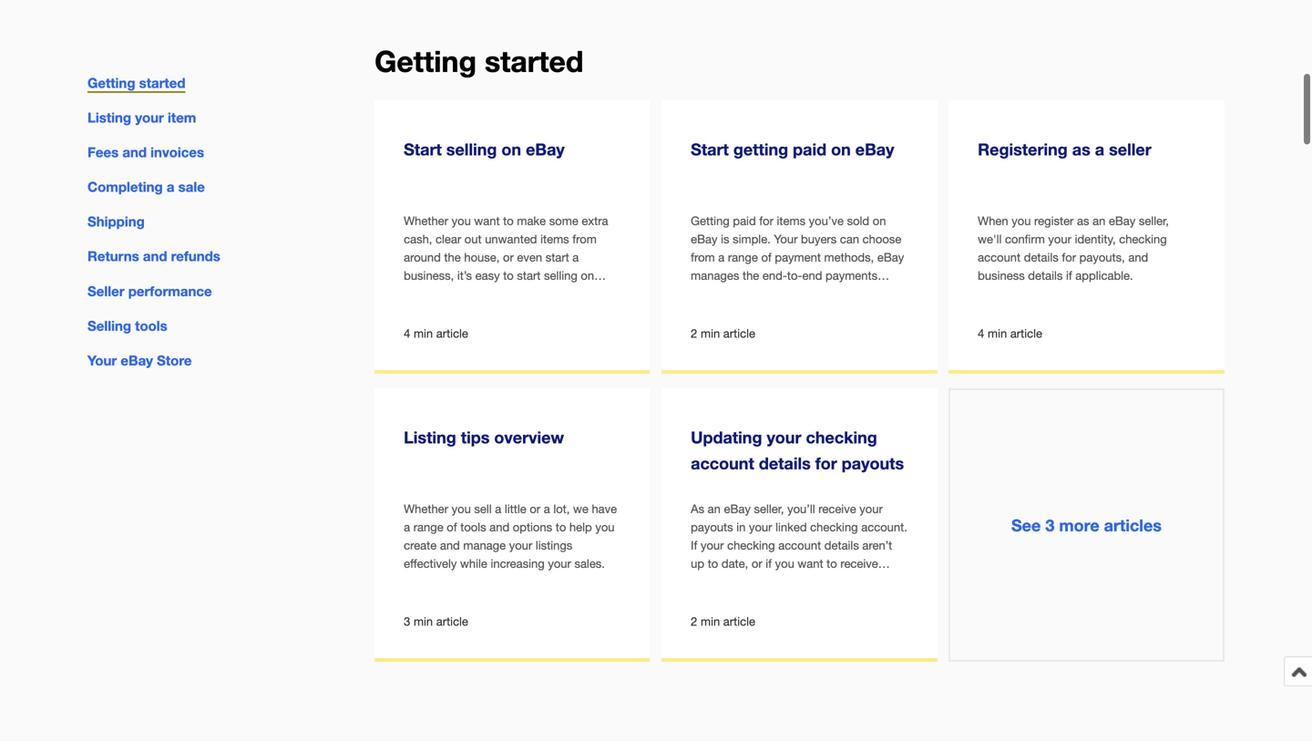 Task type: vqa. For each thing, say whether or not it's contained in the screenshot.
left 4
yes



Task type: locate. For each thing, give the bounding box(es) containing it.
3 min article
[[404, 615, 469, 629]]

ebay
[[526, 140, 565, 159], [856, 140, 895, 159], [1110, 214, 1136, 228], [691, 232, 718, 246], [878, 250, 905, 264], [121, 352, 153, 369]]

1 vertical spatial 2
[[691, 615, 698, 629]]

0 vertical spatial items
[[777, 214, 806, 228]]

whether up create
[[404, 502, 449, 516]]

you down have
[[596, 520, 615, 534]]

range down the simple.
[[728, 250, 758, 264]]

articles
[[1105, 515, 1162, 535]]

0 vertical spatial account
[[978, 250, 1021, 264]]

0 horizontal spatial getting
[[88, 75, 135, 91]]

0 vertical spatial range
[[728, 250, 758, 264]]

getting
[[734, 140, 789, 159]]

out
[[465, 232, 482, 246]]

for left the payouts
[[816, 453, 838, 473]]

from
[[573, 232, 597, 246], [691, 250, 715, 264]]

1 horizontal spatial your
[[774, 232, 798, 246]]

paid up the simple.
[[733, 214, 756, 228]]

2 start from the left
[[691, 140, 729, 159]]

items down some
[[541, 232, 570, 246]]

4 down ebay.
[[404, 327, 411, 341]]

the
[[444, 250, 461, 264], [743, 268, 760, 283]]

selling down some
[[544, 268, 578, 283]]

item
[[168, 109, 196, 126]]

1 start from the left
[[404, 140, 442, 159]]

0 vertical spatial the
[[444, 250, 461, 264]]

1 vertical spatial tools
[[461, 520, 487, 534]]

confirm
[[1006, 232, 1046, 246]]

0 vertical spatial to
[[503, 214, 514, 228]]

0 vertical spatial checking
[[1120, 232, 1168, 246]]

whether inside the whether you want to make some extra cash, clear out unwanted items from around the house, or even start a business, it's easy to start selling on ebay.
[[404, 214, 449, 228]]

2 whether from the top
[[404, 502, 449, 516]]

details inside updating your checking account details for payouts
[[759, 453, 811, 473]]

we'll
[[978, 232, 1002, 246]]

to right easy
[[503, 268, 514, 283]]

whether you sell a little or a lot, we have a range of tools and options to help you create and manage your listings effectively while increasing your sales.
[[404, 502, 617, 571]]

options
[[513, 520, 553, 534]]

a down some
[[573, 250, 579, 264]]

invoices
[[151, 144, 204, 161]]

getting started up start selling on ebay
[[375, 44, 584, 79]]

0 horizontal spatial items
[[541, 232, 570, 246]]

or inside whether you sell a little or a lot, we have a range of tools and options to help you create and manage your listings effectively while increasing your sales.
[[530, 502, 541, 516]]

your left item
[[135, 109, 164, 126]]

choose
[[863, 232, 902, 246]]

2 4 from the left
[[978, 327, 985, 341]]

2 horizontal spatial getting
[[691, 214, 730, 228]]

easy
[[476, 268, 500, 283]]

1 horizontal spatial start
[[691, 140, 729, 159]]

1 horizontal spatial for
[[816, 453, 838, 473]]

as left seller
[[1073, 140, 1091, 159]]

a down is
[[719, 250, 725, 264]]

your up while increasing your
[[509, 538, 533, 552]]

1 vertical spatial listing
[[404, 428, 457, 447]]

0 horizontal spatial from
[[573, 232, 597, 246]]

1 vertical spatial checking
[[772, 305, 820, 319]]

article inside "getting paid for items you've sold on ebay is simple. your buyers can choose from a range of payment methods, ebay manages the end-to-end payments process, and you receive your funds directly in your checking account. 2 min article"
[[724, 327, 756, 341]]

1 horizontal spatial of
[[762, 250, 772, 264]]

overview
[[495, 428, 564, 447]]

your ebay store
[[88, 352, 192, 369]]

lot,
[[554, 502, 570, 516]]

to
[[503, 214, 514, 228], [503, 268, 514, 283], [556, 520, 566, 534]]

when
[[978, 214, 1009, 228]]

selling tools link
[[88, 318, 168, 334]]

it's
[[458, 268, 472, 283]]

4 min article for start
[[404, 327, 469, 341]]

on down the extra
[[581, 268, 595, 283]]

getting started up listing your item link
[[88, 75, 186, 91]]

you left 'sell' on the bottom of the page
[[452, 502, 471, 516]]

1 vertical spatial items
[[541, 232, 570, 246]]

0 horizontal spatial or
[[503, 250, 514, 264]]

a left lot,
[[544, 502, 550, 516]]

fees
[[88, 144, 119, 161]]

0 horizontal spatial paid
[[733, 214, 756, 228]]

details down the confirm
[[1025, 250, 1059, 264]]

1 whether from the top
[[404, 214, 449, 228]]

2 vertical spatial to
[[556, 520, 566, 534]]

listing
[[88, 109, 131, 126], [404, 428, 457, 447]]

shipping
[[88, 214, 145, 230]]

1 vertical spatial range
[[414, 520, 444, 534]]

selling inside the whether you want to make some extra cash, clear out unwanted items from around the house, or even start a business, it's easy to start selling on ebay.
[[544, 268, 578, 283]]

payment
[[775, 250, 821, 264]]

4 down "business"
[[978, 327, 985, 341]]

account up "business"
[[978, 250, 1021, 264]]

selling
[[447, 140, 497, 159], [544, 268, 578, 283]]

0 horizontal spatial for
[[760, 214, 774, 228]]

1 4 from the left
[[404, 327, 411, 341]]

1 vertical spatial your
[[88, 352, 117, 369]]

0 vertical spatial 2
[[691, 327, 698, 341]]

0 vertical spatial paid
[[793, 140, 827, 159]]

from up manages
[[691, 250, 715, 264]]

tools
[[135, 318, 168, 334], [461, 520, 487, 534]]

0 horizontal spatial the
[[444, 250, 461, 264]]

1 horizontal spatial selling
[[544, 268, 578, 283]]

1 vertical spatial paid
[[733, 214, 756, 228]]

around
[[404, 250, 441, 264]]

your down register on the top of page
[[1049, 232, 1072, 246]]

start for start getting paid on ebay
[[691, 140, 729, 159]]

1 horizontal spatial range
[[728, 250, 758, 264]]

your inside whether you sell a little or a lot, we have a range of tools and options to help you create and manage your listings effectively while increasing your sales.
[[509, 538, 533, 552]]

1 horizontal spatial listing
[[404, 428, 457, 447]]

1 vertical spatial 3
[[404, 615, 411, 629]]

paid
[[793, 140, 827, 159], [733, 214, 756, 228]]

1 horizontal spatial 4 min article
[[978, 327, 1043, 341]]

the left the end-
[[743, 268, 760, 283]]

ebay inside when you register as an ebay seller, we'll confirm your identity, checking account details for payouts, and business details if applicable.
[[1110, 214, 1136, 228]]

sale
[[178, 179, 205, 195]]

see 3 more articles
[[1012, 515, 1162, 535]]

your
[[135, 109, 164, 126], [1049, 232, 1072, 246], [827, 287, 850, 301], [745, 305, 769, 319], [767, 428, 802, 447], [509, 538, 533, 552]]

0 horizontal spatial 3
[[404, 615, 411, 629]]

from down the extra
[[573, 232, 597, 246]]

0 vertical spatial from
[[573, 232, 597, 246]]

checking down seller,
[[1120, 232, 1168, 246]]

1 horizontal spatial from
[[691, 250, 715, 264]]

items inside "getting paid for items you've sold on ebay is simple. your buyers can choose from a range of payment methods, ebay manages the end-to-end payments process, and you receive your funds directly in your checking account. 2 min article"
[[777, 214, 806, 228]]

1 horizontal spatial getting
[[375, 44, 477, 79]]

you've
[[809, 214, 844, 228]]

registering
[[978, 140, 1068, 159]]

0 horizontal spatial 4
[[404, 327, 411, 341]]

0 horizontal spatial range
[[414, 520, 444, 534]]

start for start selling on ebay
[[404, 140, 442, 159]]

1 vertical spatial account
[[691, 453, 755, 473]]

ebay down choose
[[878, 250, 905, 264]]

article
[[437, 327, 469, 341], [724, 327, 756, 341], [1011, 327, 1043, 341], [437, 615, 469, 629], [724, 615, 756, 629]]

1 vertical spatial or
[[530, 502, 541, 516]]

your
[[774, 232, 798, 246], [88, 352, 117, 369]]

min for account
[[701, 615, 720, 629]]

0 horizontal spatial 4 min article
[[404, 327, 469, 341]]

1 horizontal spatial or
[[530, 502, 541, 516]]

you inside when you register as an ebay seller, we'll confirm your identity, checking account details for payouts, and business details if applicable.
[[1012, 214, 1032, 228]]

or down 'unwanted'
[[503, 250, 514, 264]]

on up choose
[[873, 214, 887, 228]]

paid right getting
[[793, 140, 827, 159]]

1 vertical spatial of
[[447, 520, 457, 534]]

and up seller performance
[[143, 248, 167, 265]]

whether
[[404, 214, 449, 228], [404, 502, 449, 516]]

0 horizontal spatial tools
[[135, 318, 168, 334]]

0 vertical spatial whether
[[404, 214, 449, 228]]

tools down seller performance link
[[135, 318, 168, 334]]

1 horizontal spatial 4
[[978, 327, 985, 341]]

you up the confirm
[[1012, 214, 1032, 228]]

identity,
[[1075, 232, 1117, 246]]

for up if
[[1063, 250, 1077, 264]]

started
[[485, 44, 584, 79], [139, 75, 186, 91]]

whether for start
[[404, 214, 449, 228]]

we
[[573, 502, 589, 516]]

your up payment
[[774, 232, 798, 246]]

the down clear
[[444, 250, 461, 264]]

4
[[404, 327, 411, 341], [978, 327, 985, 341]]

start down even
[[517, 268, 541, 283]]

0 horizontal spatial listing
[[88, 109, 131, 126]]

0 horizontal spatial start
[[517, 268, 541, 283]]

if
[[1067, 268, 1073, 283]]

whether up cash, at the top of page
[[404, 214, 449, 228]]

listing your item
[[88, 109, 196, 126]]

2 vertical spatial checking
[[806, 428, 878, 447]]

on
[[502, 140, 522, 159], [832, 140, 851, 159], [873, 214, 887, 228], [581, 268, 595, 283]]

1 horizontal spatial 3
[[1046, 515, 1055, 535]]

4 for registering as a seller
[[978, 327, 985, 341]]

1 vertical spatial to
[[503, 268, 514, 283]]

of up effectively
[[447, 520, 457, 534]]

listing left the tips
[[404, 428, 457, 447]]

of
[[762, 250, 772, 264], [447, 520, 457, 534]]

0 vertical spatial of
[[762, 250, 772, 264]]

details down the "updating"
[[759, 453, 811, 473]]

to up 'unwanted'
[[503, 214, 514, 228]]

fees and invoices link
[[88, 144, 204, 161]]

your inside updating your checking account details for payouts
[[767, 428, 802, 447]]

on inside "getting paid for items you've sold on ebay is simple. your buyers can choose from a range of payment methods, ebay manages the end-to-end payments process, and you receive your funds directly in your checking account. 2 min article"
[[873, 214, 887, 228]]

and right payouts,
[[1129, 250, 1149, 264]]

1 horizontal spatial items
[[777, 214, 806, 228]]

create
[[404, 538, 437, 552]]

performance
[[128, 283, 212, 299]]

range up create
[[414, 520, 444, 534]]

getting
[[375, 44, 477, 79], [88, 75, 135, 91], [691, 214, 730, 228]]

and right fees at the left of page
[[122, 144, 147, 161]]

details left if
[[1029, 268, 1063, 283]]

account inside when you register as an ebay seller, we'll confirm your identity, checking account details for payouts, and business details if applicable.
[[978, 250, 1021, 264]]

tools inside whether you sell a little or a lot, we have a range of tools and options to help you create and manage your listings effectively while increasing your sales.
[[461, 520, 487, 534]]

checking up the payouts
[[806, 428, 878, 447]]

you down the end-
[[763, 287, 783, 301]]

0 horizontal spatial your
[[88, 352, 117, 369]]

of up the end-
[[762, 250, 772, 264]]

4 min article
[[404, 327, 469, 341], [978, 327, 1043, 341]]

listing your item link
[[88, 109, 196, 126]]

items up the buyers
[[777, 214, 806, 228]]

1 horizontal spatial started
[[485, 44, 584, 79]]

0 vertical spatial for
[[760, 214, 774, 228]]

on inside the whether you want to make some extra cash, clear out unwanted items from around the house, or even start a business, it's easy to start selling on ebay.
[[581, 268, 595, 283]]

4 min article down ebay.
[[404, 327, 469, 341]]

1 vertical spatial the
[[743, 268, 760, 283]]

0 horizontal spatial getting started
[[88, 75, 186, 91]]

2 vertical spatial details
[[759, 453, 811, 473]]

details
[[1025, 250, 1059, 264], [1029, 268, 1063, 283], [759, 453, 811, 473]]

1 2 from the top
[[691, 327, 698, 341]]

or inside the whether you want to make some extra cash, clear out unwanted items from around the house, or even start a business, it's easy to start selling on ebay.
[[503, 250, 514, 264]]

items
[[777, 214, 806, 228], [541, 232, 570, 246]]

ebay right an
[[1110, 214, 1136, 228]]

selling up want
[[447, 140, 497, 159]]

min for seller
[[988, 327, 1008, 341]]

0 vertical spatial or
[[503, 250, 514, 264]]

0 vertical spatial tools
[[135, 318, 168, 334]]

account down the "updating"
[[691, 453, 755, 473]]

or up options on the left of page
[[530, 502, 541, 516]]

or
[[503, 250, 514, 264], [530, 502, 541, 516]]

while increasing your
[[460, 557, 572, 571]]

your down selling
[[88, 352, 117, 369]]

getting inside "getting paid for items you've sold on ebay is simple. your buyers can choose from a range of payment methods, ebay manages the end-to-end payments process, and you receive your funds directly in your checking account. 2 min article"
[[691, 214, 730, 228]]

1 vertical spatial whether
[[404, 502, 449, 516]]

listing for listing tips overview
[[404, 428, 457, 447]]

2 4 min article from the left
[[978, 327, 1043, 341]]

house,
[[464, 250, 500, 264]]

start left getting
[[691, 140, 729, 159]]

and inside "getting paid for items you've sold on ebay is simple. your buyers can choose from a range of payment methods, ebay manages the end-to-end payments process, and you receive your funds directly in your checking account. 2 min article"
[[740, 287, 760, 301]]

4 min article down "business"
[[978, 327, 1043, 341]]

for inside updating your checking account details for payouts
[[816, 453, 838, 473]]

0 vertical spatial your
[[774, 232, 798, 246]]

0 horizontal spatial of
[[447, 520, 457, 534]]

0 horizontal spatial account
[[691, 453, 755, 473]]

3 right see
[[1046, 515, 1055, 535]]

paid inside "getting paid for items you've sold on ebay is simple. your buyers can choose from a range of payment methods, ebay manages the end-to-end payments process, and you receive your funds directly in your checking account. 2 min article"
[[733, 214, 756, 228]]

range inside "getting paid for items you've sold on ebay is simple. your buyers can choose from a range of payment methods, ebay manages the end-to-end payments process, and you receive your funds directly in your checking account. 2 min article"
[[728, 250, 758, 264]]

1 horizontal spatial paid
[[793, 140, 827, 159]]

2 vertical spatial for
[[816, 453, 838, 473]]

2 inside "getting paid for items you've sold on ebay is simple. your buyers can choose from a range of payment methods, ebay manages the end-to-end payments process, and you receive your funds directly in your checking account. 2 min article"
[[691, 327, 698, 341]]

listing up fees at the left of page
[[88, 109, 131, 126]]

min
[[414, 327, 433, 341], [701, 327, 720, 341], [988, 327, 1008, 341], [414, 615, 433, 629], [701, 615, 720, 629]]

for
[[760, 214, 774, 228], [1063, 250, 1077, 264], [816, 453, 838, 473]]

even
[[517, 250, 543, 264]]

0 horizontal spatial selling
[[447, 140, 497, 159]]

1 horizontal spatial the
[[743, 268, 760, 283]]

ebay up make
[[526, 140, 565, 159]]

tools down 'sell' on the bottom of the page
[[461, 520, 487, 534]]

the inside the whether you want to make some extra cash, clear out unwanted items from around the house, or even start a business, it's easy to start selling on ebay.
[[444, 250, 461, 264]]

1 vertical spatial selling
[[544, 268, 578, 283]]

2 horizontal spatial for
[[1063, 250, 1077, 264]]

3 down effectively
[[404, 615, 411, 629]]

for up the simple.
[[760, 214, 774, 228]]

you up out
[[452, 214, 471, 228]]

and up manage
[[490, 520, 510, 534]]

seller
[[88, 283, 124, 299]]

in
[[733, 305, 742, 319]]

as left an
[[1078, 214, 1090, 228]]

1 4 min article from the left
[[404, 327, 469, 341]]

start up cash, at the top of page
[[404, 140, 442, 159]]

to down lot,
[[556, 520, 566, 534]]

1 horizontal spatial account
[[978, 250, 1021, 264]]

start right even
[[546, 250, 570, 264]]

checking inside "getting paid for items you've sold on ebay is simple. your buyers can choose from a range of payment methods, ebay manages the end-to-end payments process, and you receive your funds directly in your checking account. 2 min article"
[[772, 305, 820, 319]]

0 vertical spatial listing
[[88, 109, 131, 126]]

checking down the receive
[[772, 305, 820, 319]]

and up in
[[740, 287, 760, 301]]

tips
[[461, 428, 490, 447]]

0 vertical spatial start
[[546, 250, 570, 264]]

your right the "updating"
[[767, 428, 802, 447]]

1 vertical spatial from
[[691, 250, 715, 264]]

whether inside whether you sell a little or a lot, we have a range of tools and options to help you create and manage your listings effectively while increasing your sales.
[[404, 502, 449, 516]]

the inside "getting paid for items you've sold on ebay is simple. your buyers can choose from a range of payment methods, ebay manages the end-to-end payments process, and you receive your funds directly in your checking account. 2 min article"
[[743, 268, 760, 283]]

1 vertical spatial as
[[1078, 214, 1090, 228]]

2
[[691, 327, 698, 341], [691, 615, 698, 629]]

1 horizontal spatial tools
[[461, 520, 487, 534]]

as
[[1073, 140, 1091, 159], [1078, 214, 1090, 228]]

0 horizontal spatial start
[[404, 140, 442, 159]]

you inside the whether you want to make some extra cash, clear out unwanted items from around the house, or even start a business, it's easy to start selling on ebay.
[[452, 214, 471, 228]]

1 vertical spatial for
[[1063, 250, 1077, 264]]

range inside whether you sell a little or a lot, we have a range of tools and options to help you create and manage your listings effectively while increasing your sales.
[[414, 520, 444, 534]]



Task type: describe. For each thing, give the bounding box(es) containing it.
0 vertical spatial selling
[[447, 140, 497, 159]]

can
[[841, 232, 860, 246]]

sold
[[848, 214, 870, 228]]

effectively
[[404, 557, 457, 571]]

seller,
[[1140, 214, 1170, 228]]

seller performance link
[[88, 283, 212, 299]]

ebay up sold
[[856, 140, 895, 159]]

you for listing tips overview
[[452, 502, 471, 516]]

help
[[570, 520, 592, 534]]

from inside the whether you want to make some extra cash, clear out unwanted items from around the house, or even start a business, it's easy to start selling on ebay.
[[573, 232, 597, 246]]

as inside when you register as an ebay seller, we'll confirm your identity, checking account details for payouts, and business details if applicable.
[[1078, 214, 1090, 228]]

2 2 from the top
[[691, 615, 698, 629]]

a up create
[[404, 520, 410, 534]]

whether you want to make some extra cash, clear out unwanted items from around the house, or even start a business, it's easy to start selling on ebay.
[[404, 214, 609, 301]]

your up account.
[[827, 287, 850, 301]]

make
[[517, 214, 546, 228]]

completing a sale link
[[88, 179, 205, 195]]

ebay.
[[404, 287, 433, 301]]

1 horizontal spatial getting started
[[375, 44, 584, 79]]

store
[[157, 352, 192, 369]]

unwanted
[[485, 232, 537, 246]]

for inside "getting paid for items you've sold on ebay is simple. your buyers can choose from a range of payment methods, ebay manages the end-to-end payments process, and you receive your funds directly in your checking account. 2 min article"
[[760, 214, 774, 228]]

directly
[[691, 305, 730, 319]]

account.
[[823, 305, 869, 319]]

min for ebay
[[414, 327, 433, 341]]

funds
[[853, 287, 883, 301]]

your ebay store link
[[88, 352, 192, 369]]

end
[[803, 268, 823, 283]]

cash,
[[404, 232, 433, 246]]

checking inside updating your checking account details for payouts
[[806, 428, 878, 447]]

your inside when you register as an ebay seller, we'll confirm your identity, checking account details for payouts, and business details if applicable.
[[1049, 232, 1072, 246]]

business,
[[404, 268, 454, 283]]

methods,
[[825, 250, 875, 264]]

article for account
[[724, 615, 756, 629]]

listing for listing your item
[[88, 109, 131, 126]]

1 horizontal spatial start
[[546, 250, 570, 264]]

listing tips overview
[[404, 428, 564, 447]]

min inside "getting paid for items you've sold on ebay is simple. your buyers can choose from a range of payment methods, ebay manages the end-to-end payments process, and you receive your funds directly in your checking account. 2 min article"
[[701, 327, 720, 341]]

process,
[[691, 287, 737, 301]]

have
[[592, 502, 617, 516]]

simple.
[[733, 232, 771, 246]]

for inside when you register as an ebay seller, we'll confirm your identity, checking account details for payouts, and business details if applicable.
[[1063, 250, 1077, 264]]

fees and invoices
[[88, 144, 204, 161]]

0 horizontal spatial started
[[139, 75, 186, 91]]

payouts
[[842, 453, 905, 473]]

of inside whether you sell a little or a lot, we have a range of tools and options to help you create and manage your listings effectively while increasing your sales.
[[447, 520, 457, 534]]

1 vertical spatial details
[[1029, 268, 1063, 283]]

checking inside when you register as an ebay seller, we'll confirm your identity, checking account details for payouts, and business details if applicable.
[[1120, 232, 1168, 246]]

seller performance
[[88, 283, 212, 299]]

a inside "getting paid for items you've sold on ebay is simple. your buyers can choose from a range of payment methods, ebay manages the end-to-end payments process, and you receive your funds directly in your checking account. 2 min article"
[[719, 250, 725, 264]]

clear
[[436, 232, 462, 246]]

selling tools
[[88, 318, 168, 334]]

completing
[[88, 179, 163, 195]]

you inside "getting paid for items you've sold on ebay is simple. your buyers can choose from a range of payment methods, ebay manages the end-to-end payments process, and you receive your funds directly in your checking account. 2 min article"
[[763, 287, 783, 301]]

0 vertical spatial 3
[[1046, 515, 1055, 535]]

and up effectively
[[440, 538, 460, 552]]

receive
[[786, 287, 824, 301]]

you for start selling on ebay
[[452, 214, 471, 228]]

to inside whether you sell a little or a lot, we have a range of tools and options to help you create and manage your listings effectively while increasing your sales.
[[556, 520, 566, 534]]

items inside the whether you want to make some extra cash, clear out unwanted items from around the house, or even start a business, it's easy to start selling on ebay.
[[541, 232, 570, 246]]

is
[[721, 232, 730, 246]]

of inside "getting paid for items you've sold on ebay is simple. your buyers can choose from a range of payment methods, ebay manages the end-to-end payments process, and you receive your funds directly in your checking account. 2 min article"
[[762, 250, 772, 264]]

a inside the whether you want to make some extra cash, clear out unwanted items from around the house, or even start a business, it's easy to start selling on ebay.
[[573, 250, 579, 264]]

an
[[1093, 214, 1106, 228]]

buyers
[[801, 232, 837, 246]]

some
[[550, 214, 579, 228]]

sales.
[[575, 557, 605, 571]]

end-
[[763, 268, 788, 283]]

more
[[1060, 515, 1100, 535]]

2 min article
[[691, 615, 756, 629]]

ebay left is
[[691, 232, 718, 246]]

extra
[[582, 214, 609, 228]]

register
[[1035, 214, 1074, 228]]

registering as a seller
[[978, 140, 1152, 159]]

1 vertical spatial start
[[517, 268, 541, 283]]

ebay down selling tools link
[[121, 352, 153, 369]]

completing a sale
[[88, 179, 205, 195]]

4 min article for registering
[[978, 327, 1043, 341]]

seller
[[1110, 140, 1152, 159]]

from inside "getting paid for items you've sold on ebay is simple. your buyers can choose from a range of payment methods, ebay manages the end-to-end payments process, and you receive your funds directly in your checking account. 2 min article"
[[691, 250, 715, 264]]

little
[[505, 502, 527, 516]]

applicable.
[[1076, 268, 1134, 283]]

returns
[[88, 248, 139, 265]]

a left sale
[[167, 179, 175, 195]]

want
[[474, 214, 500, 228]]

start selling on ebay
[[404, 140, 565, 159]]

updating
[[691, 428, 763, 447]]

article for seller
[[1011, 327, 1043, 341]]

manages
[[691, 268, 740, 283]]

listings
[[536, 538, 573, 552]]

account inside updating your checking account details for payouts
[[691, 453, 755, 473]]

returns and refunds link
[[88, 248, 221, 265]]

and inside when you register as an ebay seller, we'll confirm your identity, checking account details for payouts, and business details if applicable.
[[1129, 250, 1149, 264]]

article for ebay
[[437, 327, 469, 341]]

you for registering as a seller
[[1012, 214, 1032, 228]]

shipping link
[[88, 214, 145, 230]]

your inside "getting paid for items you've sold on ebay is simple. your buyers can choose from a range of payment methods, ebay manages the end-to-end payments process, and you receive your funds directly in your checking account. 2 min article"
[[774, 232, 798, 246]]

see
[[1012, 515, 1042, 535]]

whether for listing
[[404, 502, 449, 516]]

payments
[[826, 268, 878, 283]]

selling
[[88, 318, 131, 334]]

a left seller
[[1096, 140, 1105, 159]]

start getting paid on ebay
[[691, 140, 895, 159]]

business
[[978, 268, 1025, 283]]

sell
[[474, 502, 492, 516]]

getting started link
[[88, 75, 186, 93]]

refunds
[[171, 248, 221, 265]]

on up you've
[[832, 140, 851, 159]]

payouts,
[[1080, 250, 1126, 264]]

to-
[[788, 268, 803, 283]]

0 vertical spatial details
[[1025, 250, 1059, 264]]

on up make
[[502, 140, 522, 159]]

0 vertical spatial as
[[1073, 140, 1091, 159]]

4 for start selling on ebay
[[404, 327, 411, 341]]

a right 'sell' on the bottom of the page
[[495, 502, 502, 516]]

returns and refunds
[[88, 248, 221, 265]]

getting paid for items you've sold on ebay is simple. your buyers can choose from a range of payment methods, ebay manages the end-to-end payments process, and you receive your funds directly in your checking account. 2 min article
[[691, 214, 905, 341]]

your right in
[[745, 305, 769, 319]]

manage
[[464, 538, 506, 552]]



